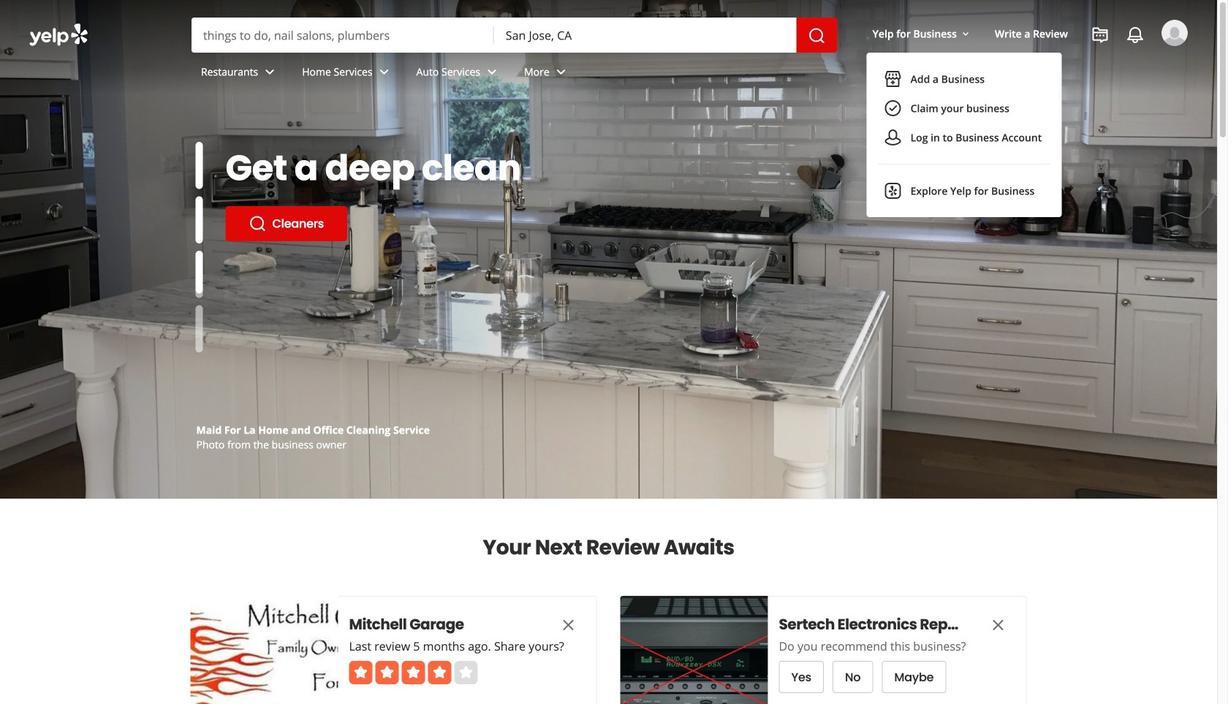 Task type: vqa. For each thing, say whether or not it's contained in the screenshot.
the Dismiss card icon related to Photo of Mitchell Garage
yes



Task type: describe. For each thing, give the bounding box(es) containing it.
4 star rating image
[[349, 661, 478, 684]]

24 add biz v2 image
[[885, 70, 902, 88]]

4 24 chevron down v2 image from the left
[[553, 63, 570, 81]]

user actions element
[[861, 18, 1209, 217]]

none field address, neighborhood, city, state or zip
[[494, 18, 797, 53]]

1 24 chevron down v2 image from the left
[[261, 63, 279, 81]]

terry t. image
[[1162, 20, 1188, 46]]

24 claim v2 image
[[885, 99, 902, 117]]

24 yelp for biz v2 image
[[885, 182, 902, 200]]

dismiss card image for photo of sertech electronics repair
[[990, 616, 1007, 634]]

3 select slide image from the top
[[196, 247, 203, 295]]

16 chevron down v2 image
[[960, 28, 972, 40]]

business categories element
[[189, 53, 1188, 95]]

search image
[[808, 27, 826, 45]]

24 friends v2 image
[[885, 129, 902, 146]]

address, neighborhood, city, state or zip search field
[[494, 18, 797, 53]]

notifications image
[[1127, 26, 1144, 44]]

photo of mitchell garage image
[[190, 596, 338, 704]]



Task type: locate. For each thing, give the bounding box(es) containing it.
1 vertical spatial select slide image
[[196, 196, 203, 244]]

1 none field from the left
[[192, 18, 494, 53]]

1 select slide image from the top
[[196, 142, 203, 189]]

None search field
[[0, 0, 1218, 217]]

dismiss card image
[[560, 616, 577, 634], [990, 616, 1007, 634]]

24 search v2 image
[[249, 215, 267, 233]]

photo of sertech electronics repair image
[[620, 596, 768, 704]]

0 vertical spatial select slide image
[[196, 142, 203, 189]]

2 dismiss card image from the left
[[990, 616, 1007, 634]]

0 horizontal spatial dismiss card image
[[560, 616, 577, 634]]

dismiss card image for photo of mitchell garage
[[560, 616, 577, 634]]

3 24 chevron down v2 image from the left
[[483, 63, 501, 81]]

2 vertical spatial select slide image
[[196, 247, 203, 295]]

1 horizontal spatial dismiss card image
[[990, 616, 1007, 634]]

None field
[[192, 18, 494, 53], [494, 18, 797, 53]]

things to do, nail salons, plumbers search field
[[192, 18, 494, 53]]

None search field
[[192, 18, 838, 53]]

2 select slide image from the top
[[196, 196, 203, 244]]

projects image
[[1092, 26, 1109, 44]]

24 chevron down v2 image
[[261, 63, 279, 81], [376, 63, 393, 81], [483, 63, 501, 81], [553, 63, 570, 81]]

2 none field from the left
[[494, 18, 797, 53]]

none field things to do, nail salons, plumbers
[[192, 18, 494, 53]]

1 dismiss card image from the left
[[560, 616, 577, 634]]

2 24 chevron down v2 image from the left
[[376, 63, 393, 81]]

select slide image
[[196, 142, 203, 189], [196, 196, 203, 244], [196, 247, 203, 295]]



